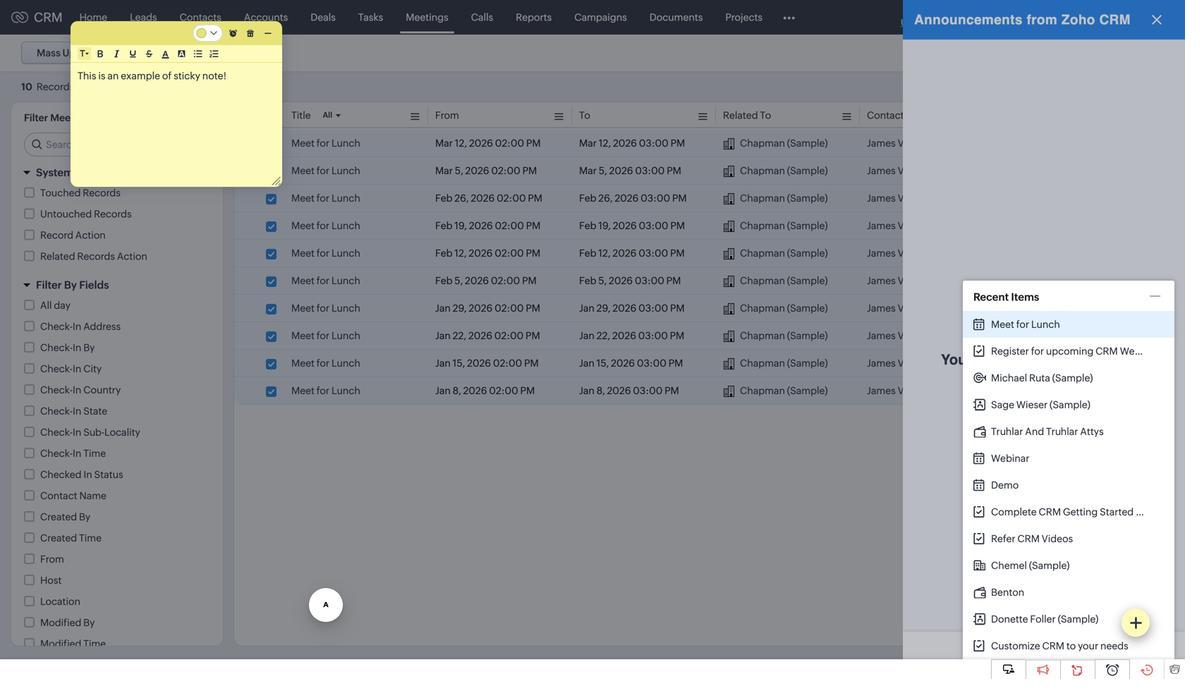 Task type: describe. For each thing, give the bounding box(es) containing it.
records for related
[[77, 251, 115, 262]]

search element
[[998, 0, 1027, 35]]

sage wieser (sample)
[[991, 399, 1091, 411]]

started
[[1100, 507, 1134, 518]]

calendar image
[[1036, 12, 1048, 23]]

time for created time
[[79, 533, 102, 544]]

chapman (sample) for jan 8, 2026 03:00 pm
[[740, 385, 828, 396]]

26, for feb 26, 2026 02:00 pm
[[455, 193, 469, 204]]

mass update
[[37, 47, 97, 59]]

complete
[[991, 507, 1037, 518]]

recent
[[974, 291, 1009, 303]]

james venere (sample) link for feb 26, 2026 03:00 pm
[[867, 191, 972, 205]]

james for mar 12, 2026 03:00 pm
[[867, 138, 896, 149]]

jan 22, 2026 03:00 pm
[[579, 330, 685, 341]]

in for by
[[73, 342, 81, 353]]

upcoming
[[1046, 346, 1094, 357]]

logo image
[[11, 12, 28, 23]]

03:00 for feb 19, 2026 03:00 pm
[[639, 220, 669, 231]]

register for upcoming crm webinars
[[991, 346, 1163, 357]]

free upgrade
[[901, 7, 941, 27]]

webinar
[[991, 453, 1030, 464]]

chapman for jan 22, 2026 03:00 pm
[[740, 330, 785, 341]]

meet for feb 26, 2026 02:00 pm
[[291, 193, 315, 204]]

Search text field
[[25, 133, 212, 156]]

1 horizontal spatial name
[[906, 110, 933, 121]]

jan 22, 2026 02:00 pm
[[435, 330, 540, 341]]

related for related to
[[723, 110, 758, 121]]

webinars
[[1120, 346, 1163, 357]]

crm for complete crm getting started steps
[[1039, 507, 1061, 518]]

james venere (sample) link for mar 5, 2026 03:00 pm
[[867, 164, 972, 178]]

selected.
[[76, 81, 120, 93]]

contacts
[[180, 12, 221, 23]]

james venere (sample) link for jan 22, 2026 03:00 pm
[[867, 329, 972, 343]]

clear
[[129, 81, 153, 93]]

in for state
[[73, 406, 81, 417]]

contacts link
[[168, 0, 233, 34]]

03:00 for jan 29, 2026 03:00 pm
[[639, 303, 668, 314]]

system defined filters button
[[11, 160, 223, 185]]

2026 for mar 12, 2026 02:00 pm
[[469, 138, 493, 149]]

terry turtle for jan 22, 2026 03:00 pm
[[1011, 330, 1062, 341]]

campaigns link
[[563, 0, 638, 34]]

1 vertical spatial contact name
[[40, 490, 106, 502]]

mar for mar 5, 2026 03:00 pm
[[579, 165, 597, 176]]

check-in country
[[40, 385, 121, 396]]

chapman (sample) link for jan 8, 2026 03:00 pm
[[723, 384, 828, 398]]

system defined filters
[[36, 166, 149, 179]]

upgrade
[[901, 18, 941, 27]]

customize
[[991, 641, 1040, 652]]

in for country
[[73, 385, 81, 396]]

refer
[[991, 533, 1016, 545]]

time for modified time
[[83, 638, 106, 650]]

meetings inside "link"
[[406, 12, 448, 23]]

james for jan 15, 2026 03:00 pm
[[867, 358, 896, 369]]

donette
[[991, 614, 1028, 625]]

feb for feb 26, 2026 02:00 pm
[[435, 193, 453, 204]]

2026 for jan 22, 2026 03:00 pm
[[612, 330, 636, 341]]

2026 for jan 22, 2026 02:00 pm
[[468, 330, 492, 341]]

projects link
[[714, 0, 774, 34]]

5, for feb 5, 2026 02:00 pm
[[455, 275, 463, 286]]

jan for jan 22, 2026 03:00 pm
[[579, 330, 595, 341]]

29, for jan 29, 2026 03:00 pm
[[597, 303, 611, 314]]

complete crm getting started steps link
[[974, 506, 1164, 519]]

register
[[991, 346, 1029, 357]]

03:00 for feb 26, 2026 03:00 pm
[[641, 193, 670, 204]]

sage wieser (sample) link
[[974, 399, 1164, 411]]

pm for mar 12, 2026 03:00 pm
[[671, 138, 685, 149]]

james venere (sample) for feb 12, 2026 03:00 pm
[[867, 248, 972, 259]]

records
[[36, 81, 74, 93]]

tasks link
[[347, 0, 395, 34]]

projects
[[726, 12, 763, 23]]

jan 29, 2026 02:00 pm
[[435, 303, 540, 314]]

for for jan 22, 2026 02:00 pm
[[317, 330, 330, 341]]

untouched records
[[40, 208, 132, 220]]

terry for jan 22, 2026 03:00 pm
[[1011, 330, 1034, 341]]

home
[[79, 12, 107, 23]]

pm for feb 26, 2026 03:00 pm
[[672, 193, 687, 204]]

terry for jan 15, 2026 03:00 pm
[[1011, 358, 1034, 369]]

venere for feb 26, 2026 03:00 pm
[[898, 193, 929, 204]]

state
[[83, 406, 107, 417]]

james venere (sample) link for jan 29, 2026 03:00 pm
[[867, 301, 972, 315]]

jan 15, 2026 02:00 pm
[[435, 358, 539, 369]]

pm for jan 29, 2026 03:00 pm
[[670, 303, 685, 314]]

meet for jan 8, 2026 02:00 pm
[[291, 385, 315, 396]]

lunch for feb 26, 2026 02:00 pm
[[332, 193, 360, 204]]

29, for jan 29, 2026 02:00 pm
[[453, 303, 467, 314]]

truhlar and truhlar attys link
[[974, 425, 1164, 438]]

by up city
[[83, 342, 95, 353]]

items
[[1011, 291, 1039, 303]]

campaigns
[[574, 12, 627, 23]]

meet for lunch for jan 15, 2026 02:00 pm
[[291, 358, 360, 369]]

2 truhlar from the left
[[1046, 426, 1078, 437]]

feb 26, 2026 02:00 pm
[[435, 193, 543, 204]]

demo link
[[974, 479, 1164, 492]]

wieser
[[1016, 399, 1048, 411]]

james venere (sample) for feb 5, 2026 03:00 pm
[[867, 275, 972, 286]]

03:00 for jan 22, 2026 03:00 pm
[[638, 330, 668, 341]]

complete crm getting started steps
[[991, 507, 1161, 518]]

address
[[83, 321, 121, 332]]

and
[[1025, 426, 1044, 437]]

0 horizontal spatial from
[[40, 554, 64, 565]]

jan for jan 8, 2026 03:00 pm
[[579, 385, 595, 396]]

getting
[[1063, 507, 1098, 518]]

02:00 for jan 15, 2026 02:00 pm
[[493, 358, 522, 369]]

02:00 for feb 12, 2026 02:00 pm
[[495, 248, 524, 259]]

pm for feb 19, 2026 03:00 pm
[[670, 220, 685, 231]]

feb for feb 19, 2026 02:00 pm
[[435, 220, 453, 231]]

feb 19, 2026 02:00 pm
[[435, 220, 541, 231]]

filters
[[118, 166, 149, 179]]

1 horizontal spatial contact name
[[867, 110, 933, 121]]

meet for mar 12, 2026 02:00 pm
[[291, 138, 315, 149]]

0 horizontal spatial name
[[79, 490, 106, 502]]

check-in address
[[40, 321, 121, 332]]

check- for check-in time
[[40, 448, 73, 459]]

chapman for mar 12, 2026 03:00 pm
[[740, 138, 785, 149]]

1 to from the left
[[579, 110, 590, 121]]

leads
[[130, 12, 157, 23]]

for for feb 19, 2026 02:00 pm
[[317, 220, 330, 231]]

jan for jan 29, 2026 02:00 pm
[[435, 303, 451, 314]]

james venere (sample) for mar 12, 2026 03:00 pm
[[867, 138, 972, 149]]

pm for feb 19, 2026 02:00 pm
[[526, 220, 541, 231]]

title
[[291, 110, 311, 121]]

james venere (sample) for jan 22, 2026 03:00 pm
[[867, 330, 972, 341]]

0 horizontal spatial contact
[[40, 490, 77, 502]]

02:00 for jan 8, 2026 02:00 pm
[[489, 385, 518, 396]]

mar 5, 2026 02:00 pm
[[435, 165, 537, 176]]

meet for lunch link for mar 5, 2026 02:00 pm
[[291, 164, 360, 178]]

videos
[[1042, 533, 1073, 545]]

check- for check-in sub-locality
[[40, 427, 73, 438]]

webinar link
[[974, 452, 1164, 465]]

19, for feb 19, 2026 03:00 pm
[[598, 220, 611, 231]]

check-in city
[[40, 363, 102, 375]]

venere for jan 8, 2026 03:00 pm
[[898, 385, 929, 396]]

deals link
[[299, 0, 347, 34]]

meet for lunch link for feb 12, 2026 02:00 pm
[[291, 246, 360, 260]]

meet for lunch link for jan 29, 2026 02:00 pm
[[291, 301, 360, 315]]

1 horizontal spatial from
[[435, 110, 459, 121]]

jan 15, 2026 03:00 pm
[[579, 358, 683, 369]]

crm left webinars
[[1096, 346, 1118, 357]]

03:00 for jan 15, 2026 03:00 pm
[[637, 358, 667, 369]]

customize crm to your needs
[[991, 641, 1129, 652]]

profile element
[[1113, 0, 1153, 34]]

close image
[[1146, 293, 1164, 303]]

status
[[94, 469, 123, 480]]

this is an example of sticky note!
[[78, 70, 227, 81]]

meetings link
[[395, 0, 460, 34]]

10 records selected.
[[21, 81, 120, 93]]

james for feb 19, 2026 03:00 pm
[[867, 220, 896, 231]]

reports link
[[505, 0, 563, 34]]

chemel (sample)
[[991, 560, 1070, 571]]

check-in state
[[40, 406, 107, 417]]

james venere (sample) for jan 29, 2026 03:00 pm
[[867, 303, 972, 314]]

filter meetings by
[[24, 112, 108, 123]]

pm for feb 12, 2026 02:00 pm
[[526, 248, 541, 259]]

check-in by
[[40, 342, 95, 353]]

by for created
[[79, 511, 90, 523]]

check-in sub-locality
[[40, 427, 140, 438]]

mar for mar 5, 2026 02:00 pm
[[435, 165, 453, 176]]

needs
[[1101, 641, 1129, 652]]

for for mar 12, 2026 02:00 pm
[[317, 138, 330, 149]]

turtle for jan 22, 2026 03:00 pm
[[1036, 330, 1062, 341]]

free
[[912, 7, 930, 17]]

pm for jan 8, 2026 02:00 pm
[[520, 385, 535, 396]]

pm for jan 15, 2026 02:00 pm
[[524, 358, 539, 369]]

modified time
[[40, 638, 106, 650]]

2026 for feb 26, 2026 03:00 pm
[[615, 193, 639, 204]]

sub-
[[83, 427, 104, 438]]

search image
[[1007, 11, 1019, 23]]

12, for feb 12, 2026 02:00 pm
[[455, 248, 467, 259]]

related for related records action
[[40, 251, 75, 262]]

terry turtle for feb 5, 2026 03:00 pm
[[1011, 275, 1062, 286]]

2026 for feb 19, 2026 02:00 pm
[[469, 220, 493, 231]]

documents
[[650, 12, 703, 23]]

mar 12, 2026 02:00 pm
[[435, 138, 541, 149]]

sage
[[991, 399, 1014, 411]]



Task type: locate. For each thing, give the bounding box(es) containing it.
1 turtle from the top
[[1036, 275, 1062, 286]]

8 venere from the top
[[898, 330, 929, 341]]

chapman (sample) link for feb 5, 2026 03:00 pm
[[723, 274, 828, 288]]

1 horizontal spatial 29,
[[597, 303, 611, 314]]

jan up jan 15, 2026 03:00 pm at the bottom
[[579, 330, 595, 341]]

2 8, from the left
[[597, 385, 605, 396]]

pm up jan 22, 2026 03:00 pm
[[670, 303, 685, 314]]

7 james from the top
[[867, 303, 896, 314]]

in for time
[[73, 448, 81, 459]]

created by
[[40, 511, 90, 523]]

meet for lunch link for jan 15, 2026 02:00 pm
[[291, 356, 360, 370]]

19, up feb 12, 2026 03:00 pm
[[598, 220, 611, 231]]

10 chapman (sample) link from the top
[[723, 384, 828, 398]]

chapman for feb 5, 2026 03:00 pm
[[740, 275, 785, 286]]

james venere (sample) for mar 5, 2026 03:00 pm
[[867, 165, 972, 176]]

2 26, from the left
[[598, 193, 613, 204]]

9 james from the top
[[867, 358, 896, 369]]

3 venere from the top
[[898, 193, 929, 204]]

3 james from the top
[[867, 193, 896, 204]]

4 venere from the top
[[898, 220, 929, 231]]

for for feb 12, 2026 02:00 pm
[[317, 248, 330, 259]]

1 vertical spatial created
[[40, 533, 77, 544]]

8 chapman (sample) from the top
[[740, 330, 828, 341]]

chapman (sample) link for mar 5, 2026 03:00 pm
[[723, 164, 828, 178]]

5 james from the top
[[867, 248, 896, 259]]

profile image
[[1122, 6, 1144, 29]]

0 vertical spatial meetings
[[406, 12, 448, 23]]

9 james venere (sample) link from the top
[[867, 356, 972, 370]]

terry
[[1011, 275, 1034, 286], [1011, 303, 1034, 314], [1011, 330, 1034, 341], [1011, 358, 1034, 369]]

5 james venere (sample) from the top
[[867, 248, 972, 259]]

turtle
[[1036, 275, 1062, 286], [1036, 303, 1062, 314], [1036, 330, 1062, 341], [1036, 358, 1062, 369]]

jan up jan 15, 2026 02:00 pm
[[435, 330, 451, 341]]

2026 down jan 15, 2026 03:00 pm at the bottom
[[607, 385, 631, 396]]

3 terry turtle from the top
[[1011, 330, 1062, 341]]

0 vertical spatial all
[[323, 111, 332, 120]]

0 vertical spatial filter
[[24, 112, 48, 123]]

steps
[[1136, 507, 1161, 518]]

7 chapman (sample) link from the top
[[723, 301, 828, 315]]

update
[[62, 47, 97, 59]]

modified down location
[[40, 617, 81, 629]]

1 horizontal spatial 15,
[[597, 358, 609, 369]]

jan 29, 2026 03:00 pm
[[579, 303, 685, 314]]

pm for feb 5, 2026 02:00 pm
[[522, 275, 537, 286]]

9 chapman (sample) from the top
[[740, 358, 828, 369]]

truhlar right and
[[1046, 426, 1078, 437]]

8 chapman (sample) link from the top
[[723, 329, 828, 343]]

9 chapman from the top
[[740, 358, 785, 369]]

for for mar 5, 2026 02:00 pm
[[317, 165, 330, 176]]

pm down feb 19, 2026 02:00 pm
[[526, 248, 541, 259]]

1 26, from the left
[[455, 193, 469, 204]]

26, down mar 5, 2026 02:00 pm
[[455, 193, 469, 204]]

chapman (sample)
[[740, 138, 828, 149], [740, 165, 828, 176], [740, 193, 828, 204], [740, 220, 828, 231], [740, 248, 828, 259], [740, 275, 828, 286], [740, 303, 828, 314], [740, 330, 828, 341], [740, 358, 828, 369], [740, 385, 828, 396]]

0 horizontal spatial 22,
[[453, 330, 466, 341]]

0 horizontal spatial 15,
[[453, 358, 465, 369]]

8 chapman from the top
[[740, 330, 785, 341]]

in up check-in state
[[73, 385, 81, 396]]

filter up all day
[[36, 279, 62, 291]]

2 james venere (sample) from the top
[[867, 165, 972, 176]]

in left status in the bottom of the page
[[84, 469, 92, 480]]

3 terry from the top
[[1011, 330, 1034, 341]]

03:00 down jan 22, 2026 03:00 pm
[[637, 358, 667, 369]]

12, up feb 5, 2026 02:00 pm
[[455, 248, 467, 259]]

19, up feb 12, 2026 02:00 pm
[[455, 220, 467, 231]]

02:00 down feb 19, 2026 02:00 pm
[[495, 248, 524, 259]]

jan for jan 8, 2026 02:00 pm
[[435, 385, 451, 396]]

created down created by
[[40, 533, 77, 544]]

terry right the recent
[[1011, 303, 1034, 314]]

host
[[40, 575, 62, 586]]

9 venere from the top
[[898, 358, 929, 369]]

lunch for feb 5, 2026 02:00 pm
[[332, 275, 360, 286]]

chapman
[[740, 138, 785, 149], [740, 165, 785, 176], [740, 193, 785, 204], [740, 220, 785, 231], [740, 248, 785, 259], [740, 275, 785, 286], [740, 303, 785, 314], [740, 330, 785, 341], [740, 358, 785, 369], [740, 385, 785, 396]]

modified for modified time
[[40, 638, 81, 650]]

meet for lunch
[[291, 138, 360, 149], [291, 165, 360, 176], [291, 193, 360, 204], [291, 220, 360, 231], [291, 248, 360, 259], [291, 275, 360, 286], [291, 303, 360, 314], [991, 319, 1060, 330], [291, 330, 360, 341], [291, 358, 360, 369], [291, 385, 360, 396]]

feb 26, 2026 03:00 pm
[[579, 193, 687, 204]]

pm down jan 22, 2026 03:00 pm
[[669, 358, 683, 369]]

filter down 10
[[24, 112, 48, 123]]

terry turtle
[[1011, 275, 1062, 286], [1011, 303, 1062, 314], [1011, 330, 1062, 341], [1011, 358, 1062, 369]]

1 terry turtle from the top
[[1011, 275, 1062, 286]]

1 james from the top
[[867, 138, 896, 149]]

1 horizontal spatial 26,
[[598, 193, 613, 204]]

0 horizontal spatial related
[[40, 251, 75, 262]]

2 to from the left
[[760, 110, 771, 121]]

mar 5, 2026 03:00 pm
[[579, 165, 681, 176]]

2 created from the top
[[40, 533, 77, 544]]

chapman (sample) link for mar 12, 2026 03:00 pm
[[723, 136, 828, 150]]

0 horizontal spatial 26,
[[455, 193, 469, 204]]

6 chapman (sample) link from the top
[[723, 274, 828, 288]]

pm down feb 19, 2026 03:00 pm
[[670, 248, 685, 259]]

2 turtle from the top
[[1036, 303, 1062, 314]]

jan up 'jan 8, 2026 02:00 pm' on the bottom of the page
[[435, 358, 451, 369]]

meetings
[[406, 12, 448, 23], [50, 112, 94, 123]]

in up check-in by
[[73, 321, 81, 332]]

12, for mar 12, 2026 03:00 pm
[[599, 138, 611, 149]]

jan for jan 15, 2026 02:00 pm
[[435, 358, 451, 369]]

2026 down the feb 5, 2026 03:00 pm
[[613, 303, 637, 314]]

terry turtle for jan 15, 2026 03:00 pm
[[1011, 358, 1062, 369]]

checked
[[40, 469, 82, 480]]

3 james venere (sample) link from the top
[[867, 191, 972, 205]]

1 vertical spatial records
[[94, 208, 132, 220]]

1 horizontal spatial truhlar
[[1046, 426, 1078, 437]]

all for all day
[[40, 300, 52, 311]]

in for sub-
[[73, 427, 81, 438]]

pm for feb 26, 2026 02:00 pm
[[528, 193, 543, 204]]

pm up mar 5, 2026 03:00 pm
[[671, 138, 685, 149]]

terry up items
[[1011, 275, 1034, 286]]

documents link
[[638, 0, 714, 34]]

modified down modified by
[[40, 638, 81, 650]]

1 horizontal spatial 8,
[[597, 385, 605, 396]]

3 chapman (sample) link from the top
[[723, 191, 828, 205]]

0 horizontal spatial truhlar
[[991, 426, 1023, 437]]

2026 up 'jan 8, 2026 02:00 pm' on the bottom of the page
[[467, 358, 491, 369]]

pm for mar 5, 2026 02:00 pm
[[522, 165, 537, 176]]

venere
[[898, 138, 929, 149], [898, 165, 929, 176], [898, 193, 929, 204], [898, 220, 929, 231], [898, 248, 929, 259], [898, 275, 929, 286], [898, 303, 929, 314], [898, 330, 929, 341], [898, 358, 929, 369], [898, 385, 929, 396]]

1 horizontal spatial 22,
[[597, 330, 610, 341]]

7 chapman (sample) from the top
[[740, 303, 828, 314]]

1 terry from the top
[[1011, 275, 1034, 286]]

0 horizontal spatial action
[[75, 230, 106, 241]]

1 vertical spatial related
[[40, 251, 75, 262]]

8,
[[453, 385, 461, 396], [597, 385, 605, 396]]

country
[[83, 385, 121, 396]]

name
[[906, 110, 933, 121], [79, 490, 106, 502]]

from up host
[[40, 554, 64, 565]]

demo
[[991, 480, 1019, 491]]

modified by
[[40, 617, 95, 629]]

minimize image
[[265, 32, 272, 34]]

chapman for mar 5, 2026 03:00 pm
[[740, 165, 785, 176]]

chapman (sample) link for feb 12, 2026 03:00 pm
[[723, 246, 828, 260]]

all right the title
[[323, 111, 332, 120]]

10
[[21, 81, 32, 93]]

5, up the jan 29, 2026 02:00 pm
[[455, 275, 463, 286]]

pm down feb 26, 2026 03:00 pm
[[670, 220, 685, 231]]

james venere (sample) link for mar 12, 2026 03:00 pm
[[867, 136, 972, 150]]

22,
[[453, 330, 466, 341], [597, 330, 610, 341]]

calls link
[[460, 0, 505, 34]]

jan 8, 2026 03:00 pm
[[579, 385, 679, 396]]

crm link
[[11, 10, 62, 25]]

2026 up feb 5, 2026 02:00 pm
[[469, 248, 493, 259]]

7 james venere (sample) from the top
[[867, 303, 972, 314]]

chapman (sample) for mar 12, 2026 03:00 pm
[[740, 138, 828, 149]]

crm
[[34, 10, 62, 25], [1096, 346, 1118, 357], [1039, 507, 1061, 518], [1018, 533, 1040, 545], [1042, 641, 1065, 652]]

check- down the check-in country
[[40, 406, 73, 417]]

meet for lunch link
[[291, 136, 360, 150], [291, 164, 360, 178], [291, 191, 360, 205], [291, 219, 360, 233], [291, 246, 360, 260], [291, 274, 360, 288], [291, 301, 360, 315], [974, 318, 1164, 331], [291, 329, 360, 343], [291, 356, 360, 370], [291, 384, 360, 398]]

3 chapman (sample) from the top
[[740, 193, 828, 204]]

8 james venere (sample) from the top
[[867, 330, 972, 341]]

check- up checked
[[40, 448, 73, 459]]

29, down feb 5, 2026 02:00 pm
[[453, 303, 467, 314]]

filter for filter meetings by
[[24, 112, 48, 123]]

2026 up feb 12, 2026 02:00 pm
[[469, 220, 493, 231]]

4 turtle from the top
[[1036, 358, 1062, 369]]

1 vertical spatial all
[[40, 300, 52, 311]]

row group
[[234, 130, 1185, 405]]

22, up jan 15, 2026 02:00 pm
[[453, 330, 466, 341]]

3 turtle from the top
[[1036, 330, 1062, 341]]

feb up feb 12, 2026 02:00 pm
[[435, 220, 453, 231]]

2026 up mar 5, 2026 03:00 pm
[[613, 138, 637, 149]]

contact name
[[867, 110, 933, 121], [40, 490, 106, 502]]

2026 for feb 19, 2026 03:00 pm
[[613, 220, 637, 231]]

mass update button
[[21, 42, 112, 64]]

0 vertical spatial created
[[40, 511, 77, 523]]

1 vertical spatial modified
[[40, 638, 81, 650]]

6 james venere (sample) from the top
[[867, 275, 972, 286]]

refer crm videos link
[[974, 533, 1164, 545]]

meet for feb 12, 2026 02:00 pm
[[291, 248, 315, 259]]

5 check- from the top
[[40, 406, 73, 417]]

2026 up the jan 29, 2026 02:00 pm
[[465, 275, 489, 286]]

0 horizontal spatial to
[[579, 110, 590, 121]]

5 chapman from the top
[[740, 248, 785, 259]]

1 horizontal spatial to
[[760, 110, 771, 121]]

feb down mar 5, 2026 03:00 pm
[[579, 193, 596, 204]]

filter by fields button
[[11, 273, 223, 298]]

5 james venere (sample) link from the top
[[867, 246, 972, 260]]

crm for refer crm videos
[[1018, 533, 1040, 545]]

2026 for feb 26, 2026 02:00 pm
[[471, 193, 495, 204]]

0 vertical spatial time
[[83, 448, 106, 459]]

2 chapman from the top
[[740, 165, 785, 176]]

turtle for feb 5, 2026 03:00 pm
[[1036, 275, 1062, 286]]

reports
[[516, 12, 552, 23]]

jan
[[435, 303, 451, 314], [579, 303, 595, 314], [435, 330, 451, 341], [579, 330, 595, 341], [435, 358, 451, 369], [579, 358, 595, 369], [435, 385, 451, 396], [579, 385, 595, 396]]

refer crm videos
[[991, 533, 1073, 545]]

0 horizontal spatial all
[[40, 300, 52, 311]]

james for feb 26, 2026 03:00 pm
[[867, 193, 896, 204]]

check- up check-in city
[[40, 342, 73, 353]]

from
[[435, 110, 459, 121], [40, 554, 64, 565]]

03:00 down feb 12, 2026 03:00 pm
[[635, 275, 664, 286]]

filter inside "dropdown button"
[[36, 279, 62, 291]]

feb
[[435, 193, 453, 204], [579, 193, 596, 204], [435, 220, 453, 231], [579, 220, 596, 231], [435, 248, 453, 259], [579, 248, 596, 259], [435, 275, 453, 286], [579, 275, 596, 286]]

delete button
[[119, 42, 180, 64]]

feb for feb 12, 2026 03:00 pm
[[579, 248, 596, 259]]

8, down jan 15, 2026 02:00 pm
[[453, 385, 461, 396]]

check- down check-in by
[[40, 363, 73, 375]]

meet for lunch for feb 12, 2026 02:00 pm
[[291, 248, 360, 259]]

5, up jan 29, 2026 03:00 pm
[[598, 275, 607, 286]]

6 chapman (sample) from the top
[[740, 275, 828, 286]]

by up the day
[[64, 279, 77, 291]]

created
[[40, 511, 77, 523], [40, 533, 77, 544]]

1 22, from the left
[[453, 330, 466, 341]]

create new sticky note image
[[1130, 617, 1142, 629]]

2 terry from the top
[[1011, 303, 1034, 314]]

4 james venere (sample) from the top
[[867, 220, 972, 231]]

home link
[[68, 0, 119, 34]]

6 chapman from the top
[[740, 275, 785, 286]]

02:00 up jan 22, 2026 02:00 pm
[[495, 303, 524, 314]]

(sample)
[[787, 138, 828, 149], [931, 138, 972, 149], [787, 165, 828, 176], [931, 165, 972, 176], [787, 193, 828, 204], [931, 193, 972, 204], [787, 220, 828, 231], [931, 220, 972, 231], [787, 248, 828, 259], [931, 248, 972, 259], [787, 275, 828, 286], [931, 275, 972, 286], [787, 303, 828, 314], [931, 303, 972, 314], [787, 330, 828, 341], [931, 330, 972, 341], [787, 358, 828, 369], [931, 358, 972, 369], [1052, 373, 1093, 384], [787, 385, 828, 396], [931, 385, 972, 396], [1050, 399, 1091, 411], [1029, 560, 1070, 571], [1058, 614, 1099, 625]]

2026 for feb 5, 2026 02:00 pm
[[465, 275, 489, 286]]

1 vertical spatial filter
[[36, 279, 62, 291]]

15, up jan 8, 2026 03:00 pm in the bottom of the page
[[597, 358, 609, 369]]

0 vertical spatial contact
[[867, 110, 904, 121]]

2026 down mar 5, 2026 02:00 pm
[[471, 193, 495, 204]]

4 terry turtle from the top
[[1011, 358, 1062, 369]]

pm up feb 19, 2026 03:00 pm
[[672, 193, 687, 204]]

2 22, from the left
[[597, 330, 610, 341]]

0 vertical spatial contact name
[[867, 110, 933, 121]]

reminder image
[[229, 29, 237, 37]]

pm down jan 15, 2026 02:00 pm
[[520, 385, 535, 396]]

register for upcoming crm webinars link
[[974, 345, 1164, 358]]

0 vertical spatial modified
[[40, 617, 81, 629]]

03:00 for mar 5, 2026 03:00 pm
[[635, 165, 665, 176]]

4 chapman from the top
[[740, 220, 785, 231]]

0 horizontal spatial contact name
[[40, 490, 106, 502]]

terry turtle up register
[[1011, 330, 1062, 341]]

for for jan 29, 2026 02:00 pm
[[317, 303, 330, 314]]

2026 up jan 8, 2026 03:00 pm in the bottom of the page
[[611, 358, 635, 369]]

feb up the feb 5, 2026 03:00 pm
[[579, 248, 596, 259]]

2 29, from the left
[[597, 303, 611, 314]]

in left city
[[73, 363, 81, 375]]

filter for filter by fields
[[36, 279, 62, 291]]

mar up mar 5, 2026 03:00 pm
[[579, 138, 597, 149]]

system
[[36, 166, 73, 179]]

crm right logo
[[34, 10, 62, 25]]

8, down jan 15, 2026 03:00 pm at the bottom
[[597, 385, 605, 396]]

02:00 for mar 5, 2026 02:00 pm
[[491, 165, 520, 176]]

accounts link
[[233, 0, 299, 34]]

10 james from the top
[[867, 385, 896, 396]]

12, up the feb 5, 2026 03:00 pm
[[598, 248, 611, 259]]

02:00 for feb 26, 2026 02:00 pm
[[497, 193, 526, 204]]

check- down check-in city
[[40, 385, 73, 396]]

03:00 for mar 12, 2026 03:00 pm
[[639, 138, 669, 149]]

meet for lunch for mar 12, 2026 02:00 pm
[[291, 138, 360, 149]]

recent items
[[974, 291, 1039, 303]]

2026 for jan 29, 2026 02:00 pm
[[469, 303, 493, 314]]

for inside register for upcoming crm webinars link
[[1031, 346, 1044, 357]]

2026 up jan 29, 2026 03:00 pm
[[609, 275, 633, 286]]

record
[[40, 230, 73, 241]]

records down touched records
[[94, 208, 132, 220]]

2026 up jan 15, 2026 02:00 pm
[[468, 330, 492, 341]]

2026 down mar 12, 2026 02:00 pm
[[465, 165, 489, 176]]

chapman for feb 26, 2026 03:00 pm
[[740, 193, 785, 204]]

8 james from the top
[[867, 330, 896, 341]]

chapman (sample) link for feb 19, 2026 03:00 pm
[[723, 219, 828, 233]]

mar
[[435, 138, 453, 149], [579, 138, 597, 149], [435, 165, 453, 176], [579, 165, 597, 176]]

pm for mar 12, 2026 02:00 pm
[[526, 138, 541, 149]]

feb for feb 5, 2026 02:00 pm
[[435, 275, 453, 286]]

1 vertical spatial meetings
[[50, 112, 94, 123]]

chemel (sample) link
[[974, 559, 1164, 572]]

03:00
[[639, 138, 669, 149], [635, 165, 665, 176], [641, 193, 670, 204], [639, 220, 669, 231], [639, 248, 668, 259], [635, 275, 664, 286], [639, 303, 668, 314], [638, 330, 668, 341], [637, 358, 667, 369], [633, 385, 663, 396]]

2026 for feb 5, 2026 03:00 pm
[[609, 275, 633, 286]]

from up mar 12, 2026 02:00 pm
[[435, 110, 459, 121]]

pm up feb 26, 2026 03:00 pm
[[667, 165, 681, 176]]

jan 8, 2026 02:00 pm
[[435, 385, 535, 396]]

2 check- from the top
[[40, 342, 73, 353]]

1 horizontal spatial all
[[323, 111, 332, 120]]

1 horizontal spatial 19,
[[598, 220, 611, 231]]

2 19, from the left
[[598, 220, 611, 231]]

3 james venere (sample) from the top
[[867, 193, 972, 204]]

2 chapman (sample) from the top
[[740, 165, 828, 176]]

city
[[83, 363, 102, 375]]

2026 for jan 15, 2026 03:00 pm
[[611, 358, 635, 369]]

1 vertical spatial action
[[117, 251, 147, 262]]

check- for check-in country
[[40, 385, 73, 396]]

meetings left by
[[50, 112, 94, 123]]

time down modified by
[[83, 638, 106, 650]]

10 chapman (sample) from the top
[[740, 385, 828, 396]]

deals
[[311, 12, 336, 23]]

chapman (sample) link for jan 29, 2026 03:00 pm
[[723, 301, 828, 315]]

locality
[[104, 427, 140, 438]]

time down sub-
[[83, 448, 106, 459]]

15, for jan 15, 2026 02:00 pm
[[453, 358, 465, 369]]

2 modified from the top
[[40, 638, 81, 650]]

in down check-in address
[[73, 342, 81, 353]]

1 modified from the top
[[40, 617, 81, 629]]

james for jan 8, 2026 03:00 pm
[[867, 385, 896, 396]]

15, up 'jan 8, 2026 02:00 pm' on the bottom of the page
[[453, 358, 465, 369]]

1 james venere (sample) link from the top
[[867, 136, 972, 150]]

0 vertical spatial related
[[723, 110, 758, 121]]

2 vertical spatial time
[[83, 638, 106, 650]]

pm down the jan 29, 2026 02:00 pm
[[526, 330, 540, 341]]

delete image
[[247, 29, 254, 37]]

crm inside "link"
[[1018, 533, 1040, 545]]

crm left to
[[1042, 641, 1065, 652]]

6 venere from the top
[[898, 275, 929, 286]]

pm up feb 19, 2026 02:00 pm
[[528, 193, 543, 204]]

1 created from the top
[[40, 511, 77, 523]]

0 horizontal spatial 8,
[[453, 385, 461, 396]]

in left sub-
[[73, 427, 81, 438]]

3 chapman from the top
[[740, 193, 785, 204]]

1 vertical spatial from
[[40, 554, 64, 565]]

0 vertical spatial name
[[906, 110, 933, 121]]

1 8, from the left
[[453, 385, 461, 396]]

venere for jan 29, 2026 03:00 pm
[[898, 303, 929, 314]]

8 james venere (sample) link from the top
[[867, 329, 972, 343]]

venere for feb 5, 2026 03:00 pm
[[898, 275, 929, 286]]

4 james venere (sample) link from the top
[[867, 219, 972, 233]]

in up the checked in status
[[73, 448, 81, 459]]

2026 for jan 15, 2026 02:00 pm
[[467, 358, 491, 369]]

mass
[[37, 47, 60, 59]]

02:00 down the jan 29, 2026 02:00 pm
[[494, 330, 524, 341]]

2026 for mar 12, 2026 03:00 pm
[[613, 138, 637, 149]]

1 19, from the left
[[455, 220, 467, 231]]

1 venere from the top
[[898, 138, 929, 149]]

1 vertical spatial contact
[[40, 490, 77, 502]]

feb up feb 12, 2026 03:00 pm
[[579, 220, 596, 231]]

feb 19, 2026 03:00 pm
[[579, 220, 685, 231]]

all
[[323, 111, 332, 120], [40, 300, 52, 311]]

5 chapman (sample) from the top
[[740, 248, 828, 259]]

0 horizontal spatial meetings
[[50, 112, 94, 123]]

day
[[54, 300, 71, 311]]

chapman (sample) for feb 12, 2026 03:00 pm
[[740, 248, 828, 259]]

1 15, from the left
[[453, 358, 465, 369]]

10 chapman from the top
[[740, 385, 785, 396]]

02:00 down feb 26, 2026 02:00 pm
[[495, 220, 524, 231]]

7 james venere (sample) link from the top
[[867, 301, 972, 315]]

0 vertical spatial from
[[435, 110, 459, 121]]

4 james from the top
[[867, 220, 896, 231]]

by inside "dropdown button"
[[64, 279, 77, 291]]

pm for feb 5, 2026 03:00 pm
[[666, 275, 681, 286]]

meet for feb 19, 2026 02:00 pm
[[291, 220, 315, 231]]

4 check- from the top
[[40, 385, 73, 396]]

venere for jan 15, 2026 03:00 pm
[[898, 358, 929, 369]]

7 check- from the top
[[40, 448, 73, 459]]

meet for feb 5, 2026 02:00 pm
[[291, 275, 315, 286]]

02:00 down jan 22, 2026 02:00 pm
[[493, 358, 522, 369]]

1 vertical spatial name
[[79, 490, 106, 502]]

2 james from the top
[[867, 165, 896, 176]]

29,
[[453, 303, 467, 314], [597, 303, 611, 314]]

by
[[96, 112, 108, 123]]

contact
[[867, 110, 904, 121], [40, 490, 77, 502]]

in left state
[[73, 406, 81, 417]]

26, for feb 26, 2026 03:00 pm
[[598, 193, 613, 204]]

meet for jan 22, 2026 02:00 pm
[[291, 330, 315, 341]]

1 horizontal spatial action
[[117, 251, 147, 262]]

2 chapman (sample) link from the top
[[723, 164, 828, 178]]

3 check- from the top
[[40, 363, 73, 375]]

2026 for jan 8, 2026 02:00 pm
[[463, 385, 487, 396]]

1 vertical spatial time
[[79, 533, 102, 544]]

benton
[[991, 587, 1025, 598]]

12, up mar 5, 2026 02:00 pm
[[455, 138, 467, 149]]

venere for mar 12, 2026 03:00 pm
[[898, 138, 929, 149]]

created for created by
[[40, 511, 77, 523]]

0 vertical spatial records
[[83, 187, 121, 199]]

feb 5, 2026 03:00 pm
[[579, 275, 681, 286]]

9 james venere (sample) from the top
[[867, 358, 972, 369]]

defined
[[76, 166, 116, 179]]

pm for feb 12, 2026 03:00 pm
[[670, 248, 685, 259]]

0 horizontal spatial 29,
[[453, 303, 467, 314]]

lunch
[[332, 138, 360, 149], [332, 165, 360, 176], [332, 193, 360, 204], [332, 220, 360, 231], [332, 248, 360, 259], [332, 275, 360, 286], [332, 303, 360, 314], [1031, 319, 1060, 330], [332, 330, 360, 341], [332, 358, 360, 369], [332, 385, 360, 396]]

meet for lunch for jan 22, 2026 02:00 pm
[[291, 330, 360, 341]]

10 venere from the top
[[898, 385, 929, 396]]

all for all
[[323, 111, 332, 120]]

pm down jan 22, 2026 02:00 pm
[[524, 358, 539, 369]]

1 horizontal spatial meetings
[[406, 12, 448, 23]]

chapman (sample) for feb 5, 2026 03:00 pm
[[740, 275, 828, 286]]

time down created by
[[79, 533, 102, 544]]

mar down mar 12, 2026 02:00 pm
[[435, 165, 453, 176]]

in for status
[[84, 469, 92, 480]]

created time
[[40, 533, 102, 544]]

terry turtle up items
[[1011, 275, 1062, 286]]

26, down mar 5, 2026 03:00 pm
[[598, 193, 613, 204]]

22, for jan 22, 2026 03:00 pm
[[597, 330, 610, 341]]

1 horizontal spatial related
[[723, 110, 758, 121]]

check- down all day
[[40, 321, 73, 332]]

0 horizontal spatial 19,
[[455, 220, 467, 231]]

jan down jan 15, 2026 02:00 pm
[[435, 385, 451, 396]]

1 truhlar from the left
[[991, 426, 1023, 437]]

feb 12, 2026 03:00 pm
[[579, 248, 685, 259]]

5 venere from the top
[[898, 248, 929, 259]]

meet for jan 15, 2026 02:00 pm
[[291, 358, 315, 369]]

2 james venere (sample) link from the top
[[867, 164, 972, 178]]

10 james venere (sample) from the top
[[867, 385, 972, 396]]

james venere (sample)
[[867, 138, 972, 149], [867, 165, 972, 176], [867, 193, 972, 204], [867, 220, 972, 231], [867, 248, 972, 259], [867, 275, 972, 286], [867, 303, 972, 314], [867, 330, 972, 341], [867, 358, 972, 369], [867, 385, 972, 396]]

check-in time
[[40, 448, 106, 459]]

2026 up feb 12, 2026 03:00 pm
[[613, 220, 637, 231]]

2 vertical spatial records
[[77, 251, 115, 262]]

7 venere from the top
[[898, 303, 929, 314]]

jan down jan 15, 2026 03:00 pm at the bottom
[[579, 385, 595, 396]]

terry up register
[[1011, 330, 1034, 341]]

5, down mar 12, 2026 03:00 pm
[[599, 165, 607, 176]]

row group containing meet for lunch
[[234, 130, 1185, 405]]

mar up mar 5, 2026 02:00 pm
[[435, 138, 453, 149]]

2026 down mar 12, 2026 03:00 pm
[[609, 165, 633, 176]]

4 terry from the top
[[1011, 358, 1034, 369]]

in for address
[[73, 321, 81, 332]]

6 james venere (sample) link from the top
[[867, 274, 972, 288]]

all day
[[40, 300, 71, 311]]

4 chapman (sample) from the top
[[740, 220, 828, 231]]

7 chapman from the top
[[740, 303, 785, 314]]

02:00 down jan 15, 2026 02:00 pm
[[489, 385, 518, 396]]

1 chapman (sample) link from the top
[[723, 136, 828, 150]]

chapman for feb 19, 2026 03:00 pm
[[740, 220, 785, 231]]

james for feb 12, 2026 03:00 pm
[[867, 248, 896, 259]]

feb for feb 19, 2026 03:00 pm
[[579, 220, 596, 231]]

0 vertical spatial action
[[75, 230, 106, 241]]

pm down jan 15, 2026 03:00 pm at the bottom
[[665, 385, 679, 396]]

6 check- from the top
[[40, 427, 73, 438]]

10 james venere (sample) link from the top
[[867, 384, 972, 398]]

02:00 for mar 12, 2026 02:00 pm
[[495, 138, 524, 149]]

in for city
[[73, 363, 81, 375]]

19,
[[455, 220, 467, 231], [598, 220, 611, 231]]

9 chapman (sample) link from the top
[[723, 356, 828, 370]]

related
[[723, 110, 758, 121], [40, 251, 75, 262]]

chapman (sample) link
[[723, 136, 828, 150], [723, 164, 828, 178], [723, 191, 828, 205], [723, 219, 828, 233], [723, 246, 828, 260], [723, 274, 828, 288], [723, 301, 828, 315], [723, 329, 828, 343], [723, 356, 828, 370], [723, 384, 828, 398]]

1 horizontal spatial contact
[[867, 110, 904, 121]]

1 chapman (sample) from the top
[[740, 138, 828, 149]]

None field
[[80, 48, 89, 59]]

5 chapman (sample) link from the top
[[723, 246, 828, 260]]



Task type: vqa. For each thing, say whether or not it's contained in the screenshot.
(%) to the left
no



